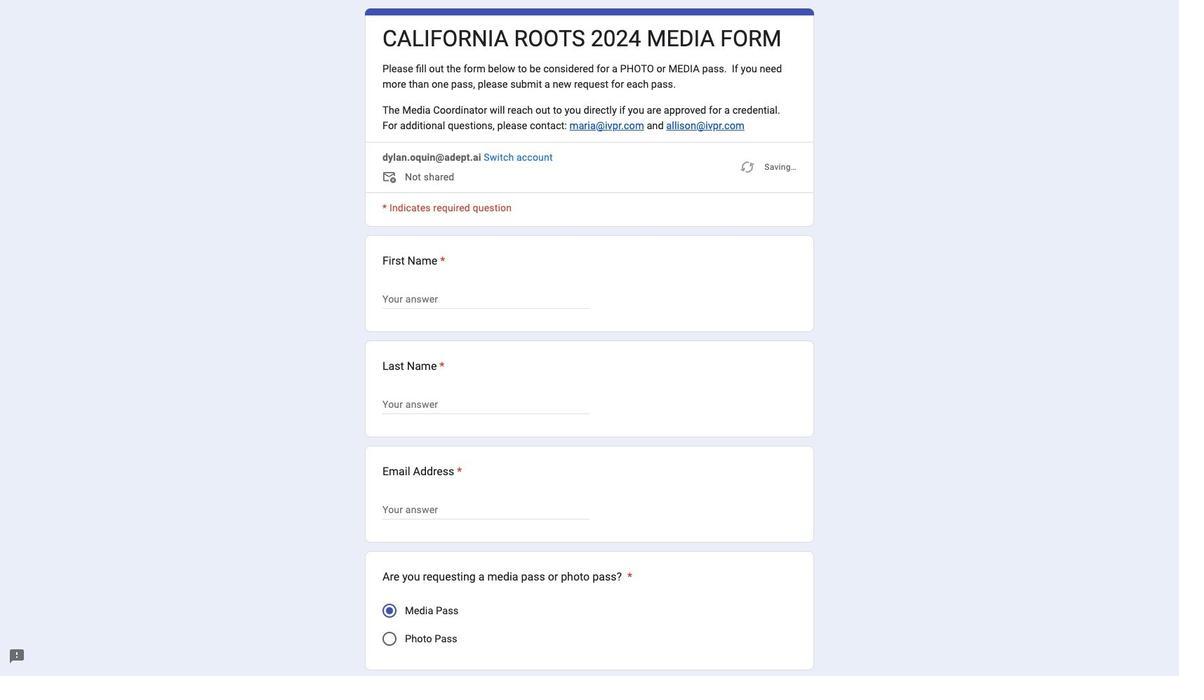 Task type: locate. For each thing, give the bounding box(es) containing it.
4 heading from the top
[[383, 463, 462, 480]]

Photo Pass radio
[[383, 632, 397, 646]]

2 heading from the top
[[383, 253, 445, 269]]

status
[[739, 150, 797, 184]]

3 heading from the top
[[383, 358, 445, 375]]

required question element
[[438, 253, 445, 269], [437, 358, 445, 375], [454, 463, 462, 480], [625, 568, 633, 585]]

None text field
[[383, 290, 590, 307]]

list
[[365, 235, 814, 676]]

Media Pass radio
[[383, 604, 397, 618]]

None text field
[[383, 396, 590, 413], [383, 501, 590, 518], [383, 396, 590, 413], [383, 501, 590, 518]]

heading
[[383, 25, 782, 53], [383, 253, 445, 269], [383, 358, 445, 375], [383, 463, 462, 480], [383, 568, 633, 585]]

1 heading from the top
[[383, 25, 782, 53]]

your email and google account are not part of your response image
[[383, 170, 405, 187]]



Task type: vqa. For each thing, say whether or not it's contained in the screenshot.
The Help menu item at the left top of the page
no



Task type: describe. For each thing, give the bounding box(es) containing it.
your email and google account are not part of your response image
[[383, 170, 399, 187]]

media pass image
[[386, 607, 393, 614]]

photo pass image
[[383, 632, 397, 646]]

report a problem to google image
[[8, 648, 25, 665]]

5 heading from the top
[[383, 568, 633, 585]]



